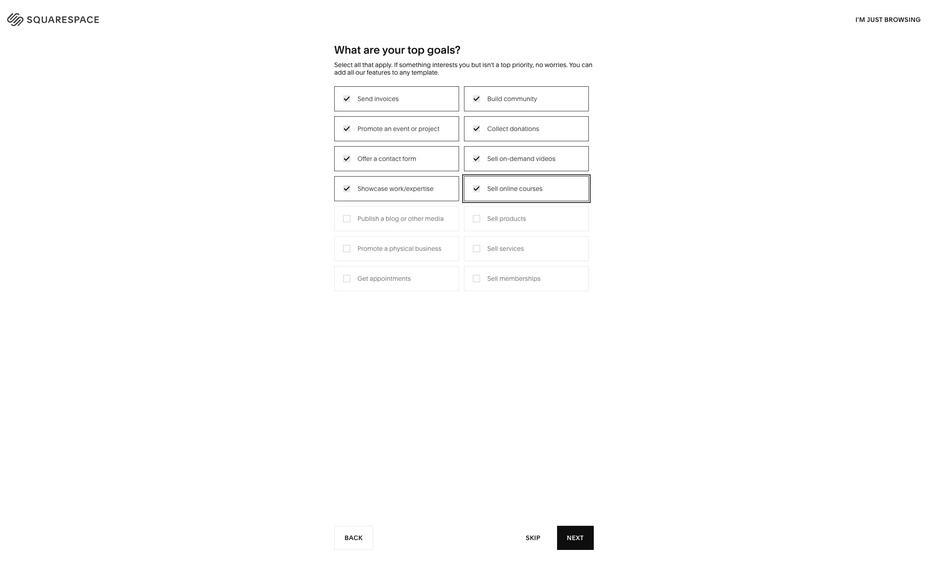 Task type: describe. For each thing, give the bounding box(es) containing it.
animals
[[482, 138, 506, 146]]

form
[[403, 155, 416, 163]]

project
[[419, 125, 440, 133]]

fitness
[[456, 151, 477, 159]]

services
[[500, 245, 524, 253]]

on-
[[500, 155, 510, 163]]

you
[[569, 61, 580, 69]]

i'm just browsing
[[856, 15, 921, 24]]

blog
[[386, 215, 399, 223]]

all left that
[[354, 61, 361, 69]]

publish a blog or other media
[[358, 215, 444, 223]]

a for promote a physical business
[[384, 245, 388, 253]]

contact
[[379, 155, 401, 163]]

media
[[361, 151, 380, 159]]

publish
[[358, 215, 379, 223]]

properties
[[401, 191, 431, 200]]

online
[[500, 185, 518, 193]]

build community
[[487, 95, 537, 103]]

just
[[867, 15, 883, 24]]

sell services
[[487, 245, 524, 253]]

an
[[384, 125, 392, 133]]

your
[[382, 43, 405, 56]]

invoices
[[374, 95, 399, 103]]

or for blog
[[401, 215, 407, 223]]

skip
[[526, 534, 541, 542]]

promote for promote an event or project
[[358, 125, 383, 133]]

add
[[334, 68, 346, 76]]

promote for promote a physical business
[[358, 245, 383, 253]]

can
[[582, 61, 593, 69]]

template.
[[412, 68, 439, 76]]

products
[[500, 215, 526, 223]]

sell on-demand videos
[[487, 155, 556, 163]]

what are your top goals? select all that apply. if something interests you but isn't a top priority, no worries. you can add all our features to any template.
[[334, 43, 593, 76]]

offer
[[358, 155, 372, 163]]

fitness link
[[456, 151, 486, 159]]

next button
[[557, 526, 594, 551]]

isn't
[[483, 61, 494, 69]]

offer a contact form
[[358, 155, 416, 163]]

get appointments
[[358, 275, 411, 283]]

skip button
[[516, 526, 550, 551]]

sell for sell online courses
[[487, 185, 498, 193]]

priority,
[[512, 61, 534, 69]]

profits
[[323, 165, 341, 173]]

are
[[364, 43, 380, 56]]

& for podcasts
[[381, 151, 385, 159]]

sell for sell products
[[487, 215, 498, 223]]

sell memberships
[[487, 275, 541, 283]]

back button
[[334, 526, 373, 551]]

if
[[394, 61, 398, 69]]

get
[[358, 275, 368, 283]]

interests
[[432, 61, 458, 69]]

apply.
[[375, 61, 393, 69]]

& for animals
[[477, 138, 481, 146]]

goals?
[[427, 43, 461, 56]]

real estate & properties
[[361, 191, 431, 200]]

sell products
[[487, 215, 526, 223]]

or for event
[[411, 125, 417, 133]]

a for offer a contact form
[[374, 155, 377, 163]]

podcasts
[[387, 151, 414, 159]]

memberships
[[500, 275, 541, 283]]

demand
[[510, 155, 535, 163]]

0 horizontal spatial top
[[408, 43, 425, 56]]

home & decor
[[456, 124, 499, 132]]

nature
[[456, 138, 476, 146]]

our
[[356, 68, 365, 76]]

nature & animals
[[456, 138, 506, 146]]

sell online courses
[[487, 185, 543, 193]]

what
[[334, 43, 361, 56]]

promote an event or project
[[358, 125, 440, 133]]

back
[[345, 534, 363, 542]]

sell for sell services
[[487, 245, 498, 253]]

media & podcasts link
[[361, 151, 423, 159]]

worries.
[[545, 61, 568, 69]]

non-
[[308, 165, 323, 173]]

events
[[361, 165, 381, 173]]

all left our
[[347, 68, 354, 76]]

a inside 'what are your top goals? select all that apply. if something interests you but isn't a top priority, no worries. you can add all our features to any template.'
[[496, 61, 499, 69]]

travel link
[[361, 124, 387, 132]]

sell for sell memberships
[[487, 275, 498, 283]]

squarespace logo image
[[18, 11, 117, 25]]



Task type: locate. For each thing, give the bounding box(es) containing it.
bloom image
[[344, 306, 585, 563]]

sell for sell on-demand videos
[[487, 155, 498, 163]]

but
[[471, 61, 481, 69]]

sell left services
[[487, 245, 498, 253]]

promote
[[358, 125, 383, 133], [358, 245, 383, 253]]

2 sell from the top
[[487, 185, 498, 193]]

community & non-profits
[[267, 165, 341, 173]]

events link
[[361, 165, 390, 173]]

or right event
[[411, 125, 417, 133]]

community
[[504, 95, 537, 103]]

media
[[425, 215, 444, 223]]

other
[[408, 215, 424, 223]]

1 vertical spatial top
[[501, 61, 511, 69]]

weddings
[[361, 178, 391, 186]]

home & decor link
[[456, 124, 508, 132]]

sell left on-
[[487, 155, 498, 163]]

any
[[400, 68, 410, 76]]

1 sell from the top
[[487, 155, 498, 163]]

0 horizontal spatial or
[[401, 215, 407, 223]]

& left non- at the left
[[303, 165, 307, 173]]

event
[[393, 125, 410, 133]]

i'm
[[856, 15, 866, 24]]

home
[[456, 124, 474, 132]]

browsing
[[885, 15, 921, 24]]

something
[[399, 61, 431, 69]]

select
[[334, 61, 353, 69]]

collect donations
[[487, 125, 539, 133]]

no
[[536, 61, 543, 69]]

top
[[408, 43, 425, 56], [501, 61, 511, 69]]

promote a physical business
[[358, 245, 442, 253]]

sell left online on the top right
[[487, 185, 498, 193]]

features
[[367, 68, 391, 76]]

showcase
[[358, 185, 388, 193]]

squarespace logo link
[[18, 11, 196, 25]]

sell left memberships at right
[[487, 275, 498, 283]]

collect
[[487, 125, 508, 133]]

restaurants link
[[361, 138, 405, 146]]

i'm just browsing link
[[856, 7, 921, 32]]

sell
[[487, 155, 498, 163], [487, 185, 498, 193], [487, 215, 498, 223], [487, 245, 498, 253], [487, 275, 498, 283]]

media & podcasts
[[361, 151, 414, 159]]

a for publish a blog or other media
[[381, 215, 384, 223]]

next
[[567, 534, 584, 542]]

that
[[362, 61, 374, 69]]

courses
[[519, 185, 543, 193]]

work/expertise
[[390, 185, 434, 193]]

decor
[[481, 124, 499, 132]]

a up events link
[[374, 155, 377, 163]]

you
[[459, 61, 470, 69]]

a left blog
[[381, 215, 384, 223]]

0 vertical spatial promote
[[358, 125, 383, 133]]

& right 'nature'
[[477, 138, 481, 146]]

2 promote from the top
[[358, 245, 383, 253]]

business
[[415, 245, 442, 253]]

videos
[[536, 155, 556, 163]]

to
[[392, 68, 398, 76]]

& for non-
[[303, 165, 307, 173]]

& right home
[[475, 124, 479, 132]]

promote down publish
[[358, 245, 383, 253]]

& for decor
[[475, 124, 479, 132]]

4 sell from the top
[[487, 245, 498, 253]]

& right the media
[[381, 151, 385, 159]]

showcase work/expertise
[[358, 185, 434, 193]]

1 vertical spatial or
[[401, 215, 407, 223]]

1 vertical spatial promote
[[358, 245, 383, 253]]

1 horizontal spatial top
[[501, 61, 511, 69]]

1 promote from the top
[[358, 125, 383, 133]]

real
[[361, 191, 374, 200]]

all
[[354, 61, 361, 69], [347, 68, 354, 76]]

community
[[267, 165, 301, 173]]

a
[[496, 61, 499, 69], [374, 155, 377, 163], [381, 215, 384, 223], [384, 245, 388, 253]]

restaurants
[[361, 138, 396, 146]]

send
[[358, 95, 373, 103]]

physical
[[389, 245, 414, 253]]

0 vertical spatial or
[[411, 125, 417, 133]]

5 sell from the top
[[487, 275, 498, 283]]

donations
[[510, 125, 539, 133]]

community & non-profits link
[[267, 165, 350, 173]]

top right isn't
[[501, 61, 511, 69]]

real estate & properties link
[[361, 191, 440, 200]]

&
[[475, 124, 479, 132], [477, 138, 481, 146], [381, 151, 385, 159], [303, 165, 307, 173], [395, 191, 399, 200]]

promote up restaurants
[[358, 125, 383, 133]]

nature & animals link
[[456, 138, 515, 146]]

or right blog
[[401, 215, 407, 223]]

3 sell from the top
[[487, 215, 498, 223]]

0 vertical spatial top
[[408, 43, 425, 56]]

travel
[[361, 124, 378, 132]]

a left physical
[[384, 245, 388, 253]]

build
[[487, 95, 502, 103]]

sell left "products"
[[487, 215, 498, 223]]

a right isn't
[[496, 61, 499, 69]]

top up "something"
[[408, 43, 425, 56]]

1 horizontal spatial or
[[411, 125, 417, 133]]

estate
[[376, 191, 394, 200]]

& right estate at the left top
[[395, 191, 399, 200]]



Task type: vqa. For each thing, say whether or not it's contained in the screenshot.
business
yes



